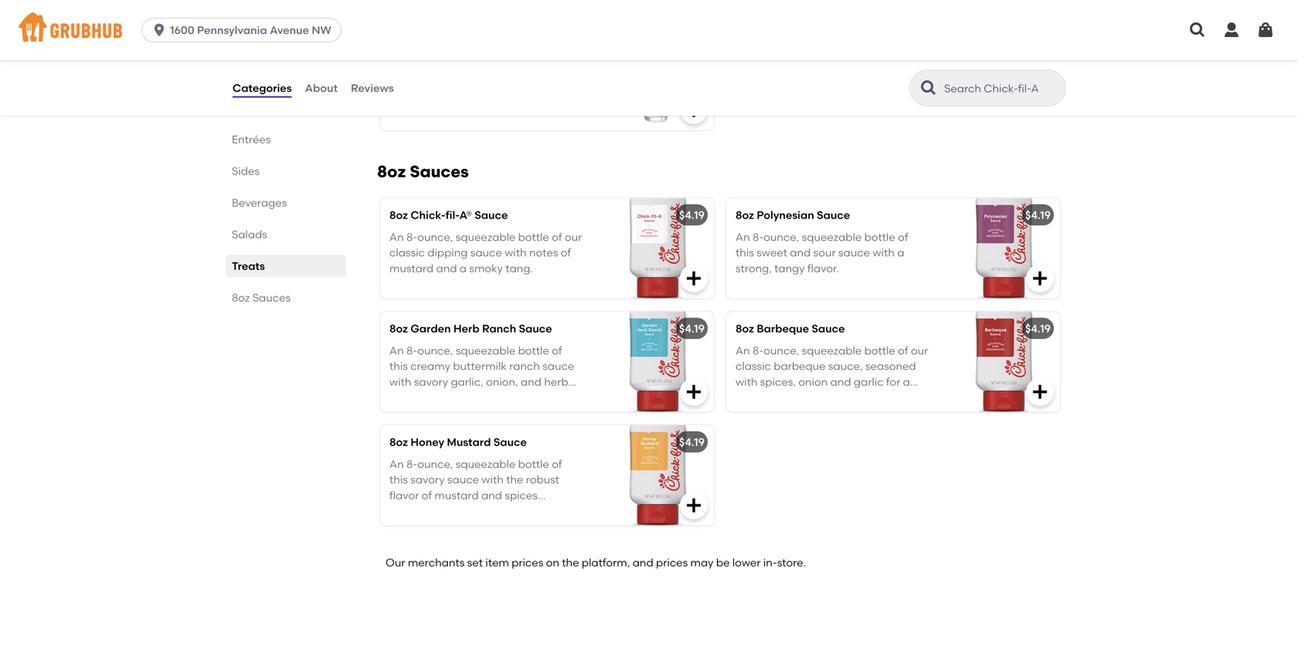 Task type: locate. For each thing, give the bounding box(es) containing it.
with inside an 8-ounce, squeezable bottle of this sweet and sour sauce with a strong, tangy flavor.
[[873, 246, 895, 259]]

1 horizontal spatial prices
[[656, 556, 688, 570]]

this inside an 8-ounce, squeezable bottle of this sweet and sour sauce with a strong, tangy flavor.
[[736, 246, 754, 259]]

1 horizontal spatial chick-
[[529, 93, 563, 107]]

1 horizontal spatial sauces
[[410, 162, 469, 182]]

1 vertical spatial flavor.
[[808, 391, 839, 404]]

a down dipping
[[460, 262, 467, 275]]

categories button
[[232, 60, 293, 116]]

bottle inside an 8-ounce, squeezable bottle of our classic barbeque sauce, seasoned with spices, onion and garlic for a rich and bold flavor.
[[864, 344, 896, 357]]

8oz sauces down treats
[[232, 291, 291, 304]]

a inside an 8-ounce, squeezable bottle of our classic barbeque sauce, seasoned with spices, onion and garlic for a rich and bold flavor.
[[903, 376, 910, 389]]

an for an 8-ounce, squeezable bottle of our classic dipping sauce with notes of mustard and a smoky tang.
[[389, 231, 404, 244]]

and down spices,
[[758, 391, 779, 404]]

squeezable up sour
[[802, 231, 862, 244]]

bottle for 8oz chick-fil-a® sauce
[[518, 231, 549, 244]]

fil- up dipping
[[446, 209, 459, 222]]

combined
[[389, 505, 443, 518]]

1 vertical spatial sauces
[[252, 291, 291, 304]]

an inside an 8-ounce, squeezable bottle of our classic barbeque sauce, seasoned with spices, onion and garlic for a rich and bold flavor.
[[736, 344, 750, 357]]

an for an 8-ounce, squeezable bottle of this savory sauce with the robust flavor of mustard and spices combined with the sweetness of honey.
[[389, 458, 404, 471]]

$4.19
[[679, 209, 705, 222], [1025, 209, 1051, 222], [679, 322, 705, 335], [1025, 322, 1051, 335], [679, 436, 705, 449]]

1 vertical spatial chick-
[[411, 209, 446, 222]]

8- down garden
[[406, 344, 418, 357]]

chick- down each
[[529, 93, 563, 107]]

an down 8oz chick-fil-a® sauce
[[389, 231, 404, 244]]

8- down honey
[[406, 458, 418, 471]]

this inside an 8-ounce, squeezable bottle of this savory sauce with the robust flavor of mustard and spices combined with the sweetness of honey.
[[389, 473, 408, 487]]

ounce, inside an 8-ounce, squeezable bottle of this savory sauce with the robust flavor of mustard and spices combined with the sweetness of honey.
[[418, 458, 453, 471]]

an 8-ounce, squeezable bottle of our classic dipping sauce with notes of mustard and a smoky tang.
[[389, 231, 582, 275]]

an 8-ounce, squeezable bottle of our classic barbeque sauce, seasoned with spices, onion and garlic for a rich and bold flavor.
[[736, 344, 928, 404]]

rich
[[736, 391, 755, 404]]

8oz sauces
[[377, 162, 469, 182], [232, 291, 291, 304]]

dipping
[[428, 246, 468, 259]]

mustard down dipping
[[389, 262, 434, 275]]

0 vertical spatial chick-
[[529, 93, 563, 107]]

0 horizontal spatial prices
[[512, 556, 544, 570]]

classic inside an 8-ounce, squeezable bottle of our classic barbeque sauce, seasoned with spices, onion and garlic for a rich and bold flavor.
[[736, 360, 771, 373]]

feature
[[439, 93, 477, 107]]

fil- down each
[[563, 93, 576, 107]]

bottle for 8oz honey mustard sauce
[[518, 458, 549, 471]]

0 horizontal spatial sauces
[[252, 291, 291, 304]]

1600 pennsylvania avenue nw
[[170, 24, 331, 37]]

8- inside an 8-ounce, squeezable bottle of this sweet and sour sauce with a strong, tangy flavor.
[[753, 231, 764, 244]]

0 vertical spatial this
[[736, 246, 754, 259]]

about button
[[304, 60, 339, 116]]

savory inside an 8-ounce, squeezable bottle of this creamy buttermilk ranch sauce with savory garlic, onion, and herb flavors.
[[414, 376, 448, 389]]

ounce, inside an 8-ounce, squeezable bottle of our classic dipping sauce with notes of mustard and a smoky tang.
[[418, 231, 453, 244]]

sauce
[[475, 209, 508, 222], [817, 209, 850, 222], [519, 322, 552, 335], [812, 322, 845, 335], [494, 436, 527, 449]]

mustard inside an 8-ounce, squeezable bottle of this savory sauce with the robust flavor of mustard and spices combined with the sweetness of honey.
[[435, 489, 479, 502]]

squeezable up sauce,
[[802, 344, 862, 357]]

this for creamy
[[389, 360, 408, 373]]

8- inside an 8-ounce, squeezable bottle of this savory sauce with the robust flavor of mustard and spices combined with the sweetness of honey.
[[406, 458, 418, 471]]

8- inside an 8-ounce, squeezable bottle of this creamy buttermilk ranch sauce with savory garlic, onion, and herb flavors.
[[406, 344, 418, 357]]

sauce up 'smoky'
[[470, 246, 502, 259]]

0 vertical spatial sauces
[[410, 162, 469, 182]]

svg image
[[152, 22, 167, 38], [685, 101, 703, 119], [685, 383, 703, 402], [1031, 383, 1049, 402], [685, 497, 703, 515]]

creamy down garden
[[411, 360, 451, 373]]

this inside an 8-ounce, squeezable bottle of this creamy buttermilk ranch sauce with savory garlic, onion, and herb flavors.
[[389, 360, 408, 373]]

1 vertical spatial 8oz sauces
[[232, 291, 291, 304]]

an for an 8-ounce, squeezable bottle of our classic barbeque sauce, seasoned with spices, onion and garlic for a rich and bold flavor.
[[736, 344, 750, 357]]

our for our creamy milkshakes are hand- spun the old-fashioned way each time and feature delicious chick-fil- a icedream® dessert.
[[389, 62, 409, 75]]

treats
[[232, 260, 265, 273]]

with right sour
[[873, 246, 895, 259]]

spun
[[389, 78, 415, 91]]

bottle inside an 8-ounce, squeezable bottle of our classic dipping sauce with notes of mustard and a smoky tang.
[[518, 231, 549, 244]]

tang.
[[506, 262, 533, 275]]

an for an 8-ounce, squeezable bottle of this creamy buttermilk ranch sauce with savory garlic, onion, and herb flavors.
[[389, 344, 404, 357]]

savory up flavors.
[[414, 376, 448, 389]]

8oz honey mustard sauce
[[389, 436, 527, 449]]

with inside an 8-ounce, squeezable bottle of our classic dipping sauce with notes of mustard and a smoky tang.
[[505, 246, 527, 259]]

squeezable down mustard in the bottom left of the page
[[456, 458, 516, 471]]

ounce, inside an 8-ounce, squeezable bottle of this creamy buttermilk ranch sauce with savory garlic, onion, and herb flavors.
[[418, 344, 453, 357]]

sauce right the a®
[[475, 209, 508, 222]]

0 vertical spatial 8oz sauces
[[377, 162, 469, 182]]

$4.19 for an 8-ounce, squeezable bottle of this savory sauce with the robust flavor of mustard and spices combined with the sweetness of honey.
[[679, 436, 705, 449]]

our inside an 8-ounce, squeezable bottle of our classic dipping sauce with notes of mustard and a smoky tang.
[[565, 231, 582, 244]]

8- inside an 8-ounce, squeezable bottle of our classic dipping sauce with notes of mustard and a smoky tang.
[[406, 231, 418, 244]]

and
[[416, 93, 437, 107], [790, 246, 811, 259], [436, 262, 457, 275], [521, 376, 542, 389], [830, 376, 851, 389], [758, 391, 779, 404], [481, 489, 502, 502], [633, 556, 654, 570]]

chick- left the a®
[[411, 209, 446, 222]]

classic for barbeque
[[736, 360, 771, 373]]

ounce, up sweet
[[764, 231, 799, 244]]

sauce inside an 8-ounce, squeezable bottle of our classic dipping sauce with notes of mustard and a smoky tang.
[[470, 246, 502, 259]]

1 vertical spatial creamy
[[411, 360, 451, 373]]

1 horizontal spatial our
[[911, 344, 928, 357]]

an for an 8-ounce, squeezable bottle of this sweet and sour sauce with a strong, tangy flavor.
[[736, 231, 750, 244]]

our for an 8-ounce, squeezable bottle of our classic dipping sauce with notes of mustard and a smoky tang.
[[565, 231, 582, 244]]

flavor. down onion
[[808, 391, 839, 404]]

squeezable for sour
[[802, 231, 862, 244]]

flavor.
[[808, 262, 839, 275], [808, 391, 839, 404]]

ounce, inside an 8-ounce, squeezable bottle of our classic barbeque sauce, seasoned with spices, onion and garlic for a rich and bold flavor.
[[764, 344, 799, 357]]

bottle inside an 8-ounce, squeezable bottle of this savory sauce with the robust flavor of mustard and spices combined with the sweetness of honey.
[[518, 458, 549, 471]]

beverages
[[232, 196, 287, 209]]

8- inside an 8-ounce, squeezable bottle of our classic barbeque sauce, seasoned with spices, onion and garlic for a rich and bold flavor.
[[753, 344, 764, 357]]

with up flavors.
[[389, 376, 411, 389]]

sauce right ranch
[[519, 322, 552, 335]]

classic inside an 8-ounce, squeezable bottle of our classic dipping sauce with notes of mustard and a smoky tang.
[[389, 246, 425, 259]]

sauce right sour
[[839, 246, 870, 259]]

sauce up 'herb' in the left bottom of the page
[[543, 360, 574, 373]]

and down dipping
[[436, 262, 457, 275]]

classic
[[389, 246, 425, 259], [736, 360, 771, 373]]

our
[[389, 62, 409, 75], [386, 556, 405, 570]]

1 horizontal spatial fil-
[[563, 93, 576, 107]]

and up the icedream®
[[416, 93, 437, 107]]

milkshakes
[[454, 62, 511, 75]]

search icon image
[[920, 79, 938, 97]]

8oz left garden
[[389, 322, 408, 335]]

with right the combined
[[446, 505, 468, 518]]

prices left on
[[512, 556, 544, 570]]

1 vertical spatial a
[[460, 262, 467, 275]]

sauce
[[470, 246, 502, 259], [839, 246, 870, 259], [543, 360, 574, 373], [447, 473, 479, 487]]

0 horizontal spatial chick-
[[411, 209, 446, 222]]

sauces
[[410, 162, 469, 182], [252, 291, 291, 304]]

hand-
[[533, 62, 565, 75]]

fil-
[[563, 93, 576, 107], [446, 209, 459, 222]]

tab
[[226, 96, 346, 119]]

a right "for"
[[903, 376, 910, 389]]

8oz for an 8-ounce, squeezable bottle of our classic barbeque sauce, seasoned with spices, onion and garlic for a rich and bold flavor.
[[736, 322, 754, 335]]

1 horizontal spatial mustard
[[435, 489, 479, 502]]

0 vertical spatial our
[[565, 231, 582, 244]]

ounce, for and
[[764, 231, 799, 244]]

and inside an 8-ounce, squeezable bottle of our classic dipping sauce with notes of mustard and a smoky tang.
[[436, 262, 457, 275]]

1 vertical spatial classic
[[736, 360, 771, 373]]

categories
[[233, 81, 292, 95]]

vanilla milkshake image
[[598, 30, 714, 130]]

main navigation navigation
[[0, 0, 1298, 60]]

and up tangy at the right top of page
[[790, 246, 811, 259]]

$4.19 for an 8-ounce, squeezable bottle of this sweet and sour sauce with a strong, tangy flavor.
[[1025, 209, 1051, 222]]

our creamy milkshakes are hand- spun the old-fashioned way each time and feature delicious chick-fil- a icedream® dessert. button
[[380, 30, 714, 130]]

1 vertical spatial fil-
[[446, 209, 459, 222]]

prices left may
[[656, 556, 688, 570]]

8oz left the a®
[[389, 209, 408, 222]]

sauces down treats
[[252, 291, 291, 304]]

for
[[886, 376, 901, 389]]

1 vertical spatial our
[[911, 344, 928, 357]]

sauces up 8oz chick-fil-a® sauce
[[410, 162, 469, 182]]

spices
[[505, 489, 538, 502]]

0 vertical spatial classic
[[389, 246, 425, 259]]

8- up sweet
[[753, 231, 764, 244]]

squeezable inside an 8-ounce, squeezable bottle of this creamy buttermilk ranch sauce with savory garlic, onion, and herb flavors.
[[456, 344, 516, 357]]

8oz down a
[[377, 162, 406, 182]]

1 horizontal spatial classic
[[736, 360, 771, 373]]

and down ranch
[[521, 376, 542, 389]]

our merchants set item prices on the platform, and prices may be lower in-store.
[[386, 556, 806, 570]]

old-
[[437, 78, 458, 91]]

ounce, for barbeque
[[764, 344, 799, 357]]

sauce down 8oz honey mustard sauce
[[447, 473, 479, 487]]

2 vertical spatial this
[[389, 473, 408, 487]]

are
[[513, 62, 531, 75]]

0 horizontal spatial fil-
[[446, 209, 459, 222]]

bottle inside an 8-ounce, squeezable bottle of this creamy buttermilk ranch sauce with savory garlic, onion, and herb flavors.
[[518, 344, 549, 357]]

an inside an 8-ounce, squeezable bottle of this savory sauce with the robust flavor of mustard and spices combined with the sweetness of honey.
[[389, 458, 404, 471]]

onion
[[799, 376, 828, 389]]

ounce, down honey
[[418, 458, 453, 471]]

this
[[736, 246, 754, 259], [389, 360, 408, 373], [389, 473, 408, 487]]

this up flavor
[[389, 473, 408, 487]]

our down honey.
[[386, 556, 405, 570]]

store.
[[777, 556, 806, 570]]

1 vertical spatial our
[[386, 556, 405, 570]]

squeezable inside an 8-ounce, squeezable bottle of our classic dipping sauce with notes of mustard and a smoky tang.
[[456, 231, 516, 244]]

svg image
[[1189, 21, 1207, 39], [1223, 21, 1241, 39], [1257, 21, 1275, 39], [685, 269, 703, 288], [1031, 269, 1049, 288]]

prices
[[512, 556, 544, 570], [656, 556, 688, 570]]

8oz left the barbeque
[[736, 322, 754, 335]]

platform,
[[582, 556, 630, 570]]

an up flavor
[[389, 458, 404, 471]]

an inside an 8-ounce, squeezable bottle of this sweet and sour sauce with a strong, tangy flavor.
[[736, 231, 750, 244]]

squeezable inside an 8-ounce, squeezable bottle of this savory sauce with the robust flavor of mustard and spices combined with the sweetness of honey.
[[456, 458, 516, 471]]

this up the strong, on the top right
[[736, 246, 754, 259]]

ounce, inside an 8-ounce, squeezable bottle of this sweet and sour sauce with a strong, tangy flavor.
[[764, 231, 799, 244]]

with up sweetness
[[482, 473, 504, 487]]

0 vertical spatial our
[[389, 62, 409, 75]]

0 vertical spatial mustard
[[389, 262, 434, 275]]

the
[[417, 78, 435, 91], [506, 473, 523, 487], [470, 505, 487, 518], [562, 556, 579, 570]]

squeezable up buttermilk
[[456, 344, 516, 357]]

creamy inside our creamy milkshakes are hand- spun the old-fashioned way each time and feature delicious chick-fil- a icedream® dessert.
[[412, 62, 452, 75]]

0 vertical spatial creamy
[[412, 62, 452, 75]]

honey
[[411, 436, 444, 449]]

svg image for icedream®
[[685, 101, 703, 119]]

squeezable inside an 8-ounce, squeezable bottle of our classic barbeque sauce, seasoned with spices, onion and garlic for a rich and bold flavor.
[[802, 344, 862, 357]]

fashioned
[[458, 78, 510, 91]]

on
[[546, 556, 559, 570]]

8oz left honey
[[389, 436, 408, 449]]

0 vertical spatial savory
[[414, 376, 448, 389]]

1 vertical spatial this
[[389, 360, 408, 373]]

dessert.
[[459, 109, 500, 122]]

a®
[[459, 209, 472, 222]]

with inside an 8-ounce, squeezable bottle of this creamy buttermilk ranch sauce with savory garlic, onion, and herb flavors.
[[389, 376, 411, 389]]

squeezable down the a®
[[456, 231, 516, 244]]

sauce right mustard in the bottom left of the page
[[494, 436, 527, 449]]

an up the strong, on the top right
[[736, 231, 750, 244]]

1600
[[170, 24, 194, 37]]

and left spices at the bottom of page
[[481, 489, 502, 502]]

bold
[[781, 391, 805, 404]]

0 horizontal spatial our
[[565, 231, 582, 244]]

0 vertical spatial flavor.
[[808, 262, 839, 275]]

icedream®
[[400, 109, 457, 122]]

honey.
[[389, 521, 424, 534]]

8oz sauces up 8oz chick-fil-a® sauce
[[377, 162, 469, 182]]

fil- inside our creamy milkshakes are hand- spun the old-fashioned way each time and feature delicious chick-fil- a icedream® dessert.
[[563, 93, 576, 107]]

8- down the barbeque
[[753, 344, 764, 357]]

ounce, down garden
[[418, 344, 453, 357]]

1 vertical spatial savory
[[411, 473, 445, 487]]

8oz left "polynesian"
[[736, 209, 754, 222]]

an up flavors.
[[389, 344, 404, 357]]

with up "rich"
[[736, 376, 758, 389]]

squeezable
[[456, 231, 516, 244], [802, 231, 862, 244], [456, 344, 516, 357], [802, 344, 862, 357], [456, 458, 516, 471]]

an inside an 8-ounce, squeezable bottle of our classic dipping sauce with notes of mustard and a smoky tang.
[[389, 231, 404, 244]]

2 vertical spatial a
[[903, 376, 910, 389]]

with up tang.
[[505, 246, 527, 259]]

sour
[[814, 246, 836, 259]]

creamy
[[412, 62, 452, 75], [411, 360, 451, 373]]

this up flavors.
[[389, 360, 408, 373]]

flavor. down sour
[[808, 262, 839, 275]]

ounce, for buttermilk
[[418, 344, 453, 357]]

ounce,
[[418, 231, 453, 244], [764, 231, 799, 244], [418, 344, 453, 357], [764, 344, 799, 357], [418, 458, 453, 471]]

our inside our creamy milkshakes are hand- spun the old-fashioned way each time and feature delicious chick-fil- a icedream® dessert.
[[389, 62, 409, 75]]

classic left dipping
[[389, 246, 425, 259]]

8oz chick-fil-a® sauce
[[389, 209, 508, 222]]

the up spices at the bottom of page
[[506, 473, 523, 487]]

8oz polynesian sauce image
[[944, 198, 1060, 299]]

herb
[[544, 376, 568, 389]]

each
[[537, 78, 563, 91]]

nw
[[312, 24, 331, 37]]

8- down 8oz chick-fil-a® sauce
[[406, 231, 418, 244]]

0 vertical spatial a
[[897, 246, 905, 259]]

salads
[[232, 228, 267, 241]]

bottle
[[518, 231, 549, 244], [864, 231, 896, 244], [518, 344, 549, 357], [864, 344, 896, 357], [518, 458, 549, 471]]

0 vertical spatial fil-
[[563, 93, 576, 107]]

bottle inside an 8-ounce, squeezable bottle of this sweet and sour sauce with a strong, tangy flavor.
[[864, 231, 896, 244]]

savory up flavor
[[411, 473, 445, 487]]

in-
[[763, 556, 777, 570]]

a right sour
[[897, 246, 905, 259]]

squeezable for sauce,
[[802, 344, 862, 357]]

of inside an 8-ounce, squeezable bottle of our classic barbeque sauce, seasoned with spices, onion and garlic for a rich and bold flavor.
[[898, 344, 908, 357]]

squeezable inside an 8-ounce, squeezable bottle of this sweet and sour sauce with a strong, tangy flavor.
[[802, 231, 862, 244]]

our
[[565, 231, 582, 244], [911, 344, 928, 357]]

8oz
[[377, 162, 406, 182], [389, 209, 408, 222], [736, 209, 754, 222], [232, 291, 250, 304], [389, 322, 408, 335], [736, 322, 754, 335], [389, 436, 408, 449]]

our up "spun" in the left of the page
[[389, 62, 409, 75]]

1 vertical spatial mustard
[[435, 489, 479, 502]]

notes
[[529, 246, 558, 259]]

sides
[[232, 165, 260, 178]]

creamy up old-
[[412, 62, 452, 75]]

0 horizontal spatial classic
[[389, 246, 425, 259]]

an inside an 8-ounce, squeezable bottle of this creamy buttermilk ranch sauce with savory garlic, onion, and herb flavors.
[[389, 344, 404, 357]]

0 horizontal spatial mustard
[[389, 262, 434, 275]]

our inside an 8-ounce, squeezable bottle of our classic barbeque sauce, seasoned with spices, onion and garlic for a rich and bold flavor.
[[911, 344, 928, 357]]

the left old-
[[417, 78, 435, 91]]

sauce up sauce,
[[812, 322, 845, 335]]

mustard up the combined
[[435, 489, 479, 502]]

classic up spices,
[[736, 360, 771, 373]]

ounce, up dipping
[[418, 231, 453, 244]]

8oz honey mustard sauce image
[[598, 425, 714, 526]]

ounce, down the barbeque
[[764, 344, 799, 357]]

with
[[505, 246, 527, 259], [873, 246, 895, 259], [389, 376, 411, 389], [736, 376, 758, 389], [482, 473, 504, 487], [446, 505, 468, 518]]

an up "rich"
[[736, 344, 750, 357]]



Task type: vqa. For each thing, say whether or not it's contained in the screenshot.
Our creamy Milkshakes are hand- spun the old-fashioned way each time and feature delicious Chick-fil- A Icedream® dessert. 'Our'
yes



Task type: describe. For each thing, give the bounding box(es) containing it.
an 8-ounce, squeezable bottle of this sweet and sour sauce with a strong, tangy flavor.
[[736, 231, 908, 275]]

1600 pennsylvania avenue nw button
[[142, 18, 348, 43]]

reviews button
[[350, 60, 395, 116]]

avenue
[[270, 24, 309, 37]]

buttermilk
[[453, 360, 507, 373]]

herb
[[454, 322, 480, 335]]

squeezable for ranch
[[456, 344, 516, 357]]

polynesian
[[757, 209, 814, 222]]

flavor. inside an 8-ounce, squeezable bottle of our classic barbeque sauce, seasoned with spices, onion and garlic for a rich and bold flavor.
[[808, 391, 839, 404]]

garlic,
[[451, 376, 484, 389]]

the right on
[[562, 556, 579, 570]]

barbeque
[[774, 360, 826, 373]]

8- for barbeque
[[753, 344, 764, 357]]

tangy
[[774, 262, 805, 275]]

sauce inside an 8-ounce, squeezable bottle of this creamy buttermilk ranch sauce with savory garlic, onion, and herb flavors.
[[543, 360, 574, 373]]

8oz for an 8-ounce, squeezable bottle of this creamy buttermilk ranch sauce with savory garlic, onion, and herb flavors.
[[389, 322, 408, 335]]

and inside an 8-ounce, squeezable bottle of this savory sauce with the robust flavor of mustard and spices combined with the sweetness of honey.
[[481, 489, 502, 502]]

sweet
[[757, 246, 787, 259]]

sweetness
[[490, 505, 544, 518]]

of inside an 8-ounce, squeezable bottle of this sweet and sour sauce with a strong, tangy flavor.
[[898, 231, 908, 244]]

sauce,
[[828, 360, 863, 373]]

bottle for 8oz barbeque sauce
[[864, 344, 896, 357]]

8- for chick-
[[406, 231, 418, 244]]

way
[[513, 78, 534, 91]]

2 prices from the left
[[656, 556, 688, 570]]

Search Chick-fil-A search field
[[943, 81, 1061, 96]]

barbeque
[[757, 322, 809, 335]]

squeezable for sauce
[[456, 231, 516, 244]]

set
[[467, 556, 483, 570]]

reviews
[[351, 81, 394, 95]]

squeezable for with
[[456, 458, 516, 471]]

ounce, for dipping
[[418, 231, 453, 244]]

a inside an 8-ounce, squeezable bottle of this sweet and sour sauce with a strong, tangy flavor.
[[897, 246, 905, 259]]

and right platform,
[[633, 556, 654, 570]]

and down sauce,
[[830, 376, 851, 389]]

svg image for rich
[[1031, 383, 1049, 402]]

a inside an 8-ounce, squeezable bottle of our classic dipping sauce with notes of mustard and a smoky tang.
[[460, 262, 467, 275]]

8oz chick-fil-a® sauce image
[[598, 198, 714, 299]]

about
[[305, 81, 338, 95]]

and inside our creamy milkshakes are hand- spun the old-fashioned way each time and feature delicious chick-fil- a icedream® dessert.
[[416, 93, 437, 107]]

and inside an 8-ounce, squeezable bottle of this creamy buttermilk ranch sauce with savory garlic, onion, and herb flavors.
[[521, 376, 542, 389]]

flavors.
[[389, 391, 427, 404]]

$4.19 for an 8-ounce, squeezable bottle of our classic barbeque sauce, seasoned with spices, onion and garlic for a rich and bold flavor.
[[1025, 322, 1051, 335]]

8- for honey
[[406, 458, 418, 471]]

$4.19 for an 8-ounce, squeezable bottle of this creamy buttermilk ranch sauce with savory garlic, onion, and herb flavors.
[[679, 322, 705, 335]]

ranch
[[482, 322, 516, 335]]

may
[[691, 556, 714, 570]]

bottle for 8oz garden herb ranch sauce
[[518, 344, 549, 357]]

spices,
[[760, 376, 796, 389]]

8oz garden herb ranch sauce image
[[598, 312, 714, 412]]

seasoned
[[865, 360, 916, 373]]

mustard inside an 8-ounce, squeezable bottle of our classic dipping sauce with notes of mustard and a smoky tang.
[[389, 262, 434, 275]]

8oz for an 8-ounce, squeezable bottle of our classic dipping sauce with notes of mustard and a smoky tang.
[[389, 209, 408, 222]]

an 8-ounce, squeezable bottle of this savory sauce with the robust flavor of mustard and spices combined with the sweetness of honey.
[[389, 458, 562, 534]]

onion,
[[486, 376, 518, 389]]

classic for dipping
[[389, 246, 425, 259]]

and inside an 8-ounce, squeezable bottle of this sweet and sour sauce with a strong, tangy flavor.
[[790, 246, 811, 259]]

of inside an 8-ounce, squeezable bottle of this creamy buttermilk ranch sauce with savory garlic, onion, and herb flavors.
[[552, 344, 562, 357]]

svg image inside 1600 pennsylvania avenue nw button
[[152, 22, 167, 38]]

this for savory
[[389, 473, 408, 487]]

8- for garden
[[406, 344, 418, 357]]

sauce inside an 8-ounce, squeezable bottle of this sweet and sour sauce with a strong, tangy flavor.
[[839, 246, 870, 259]]

8oz barbeque sauce image
[[944, 312, 1060, 412]]

delicious
[[480, 93, 526, 107]]

our for our merchants set item prices on the platform, and prices may be lower in-store.
[[386, 556, 405, 570]]

ounce, for sauce
[[418, 458, 453, 471]]

ranch
[[509, 360, 540, 373]]

8- for polynesian
[[753, 231, 764, 244]]

flavor
[[389, 489, 419, 502]]

an 8-ounce, squeezable bottle of this creamy buttermilk ranch sauce with savory garlic, onion, and herb flavors.
[[389, 344, 574, 404]]

be
[[716, 556, 730, 570]]

sauce up sour
[[817, 209, 850, 222]]

8oz polynesian sauce
[[736, 209, 850, 222]]

our for an 8-ounce, squeezable bottle of our classic barbeque sauce, seasoned with spices, onion and garlic for a rich and bold flavor.
[[911, 344, 928, 357]]

0 horizontal spatial 8oz sauces
[[232, 291, 291, 304]]

8oz down treats
[[232, 291, 250, 304]]

a
[[389, 109, 397, 122]]

lower
[[733, 556, 761, 570]]

sauce inside an 8-ounce, squeezable bottle of this savory sauce with the robust flavor of mustard and spices combined with the sweetness of honey.
[[447, 473, 479, 487]]

with inside an 8-ounce, squeezable bottle of our classic barbeque sauce, seasoned with spices, onion and garlic for a rich and bold flavor.
[[736, 376, 758, 389]]

mustard
[[447, 436, 491, 449]]

strong,
[[736, 262, 772, 275]]

8oz for an 8-ounce, squeezable bottle of this sweet and sour sauce with a strong, tangy flavor.
[[736, 209, 754, 222]]

savory inside an 8-ounce, squeezable bottle of this savory sauce with the robust flavor of mustard and spices combined with the sweetness of honey.
[[411, 473, 445, 487]]

our creamy milkshakes are hand- spun the old-fashioned way each time and feature delicious chick-fil- a icedream® dessert.
[[389, 62, 576, 122]]

1 horizontal spatial 8oz sauces
[[377, 162, 469, 182]]

pennsylvania
[[197, 24, 267, 37]]

chick- inside our creamy milkshakes are hand- spun the old-fashioned way each time and feature delicious chick-fil- a icedream® dessert.
[[529, 93, 563, 107]]

1 prices from the left
[[512, 556, 544, 570]]

robust
[[526, 473, 559, 487]]

garlic
[[854, 376, 884, 389]]

flavor. inside an 8-ounce, squeezable bottle of this sweet and sour sauce with a strong, tangy flavor.
[[808, 262, 839, 275]]

this for sweet
[[736, 246, 754, 259]]

the left sweetness
[[470, 505, 487, 518]]

item
[[486, 556, 509, 570]]

8oz barbeque sauce
[[736, 322, 845, 335]]

merchants
[[408, 556, 465, 570]]

smoky
[[469, 262, 503, 275]]

time
[[389, 93, 413, 107]]

bottle for 8oz polynesian sauce
[[864, 231, 896, 244]]

8oz garden herb ranch sauce
[[389, 322, 552, 335]]

$4.19 for an 8-ounce, squeezable bottle of our classic dipping sauce with notes of mustard and a smoky tang.
[[679, 209, 705, 222]]

garden
[[411, 322, 451, 335]]

svg image for with
[[685, 497, 703, 515]]

the inside our creamy milkshakes are hand- spun the old-fashioned way each time and feature delicious chick-fil- a icedream® dessert.
[[417, 78, 435, 91]]

creamy inside an 8-ounce, squeezable bottle of this creamy buttermilk ranch sauce with savory garlic, onion, and herb flavors.
[[411, 360, 451, 373]]

8oz for an 8-ounce, squeezable bottle of this savory sauce with the robust flavor of mustard and spices combined with the sweetness of honey.
[[389, 436, 408, 449]]

entrées
[[232, 133, 271, 146]]



